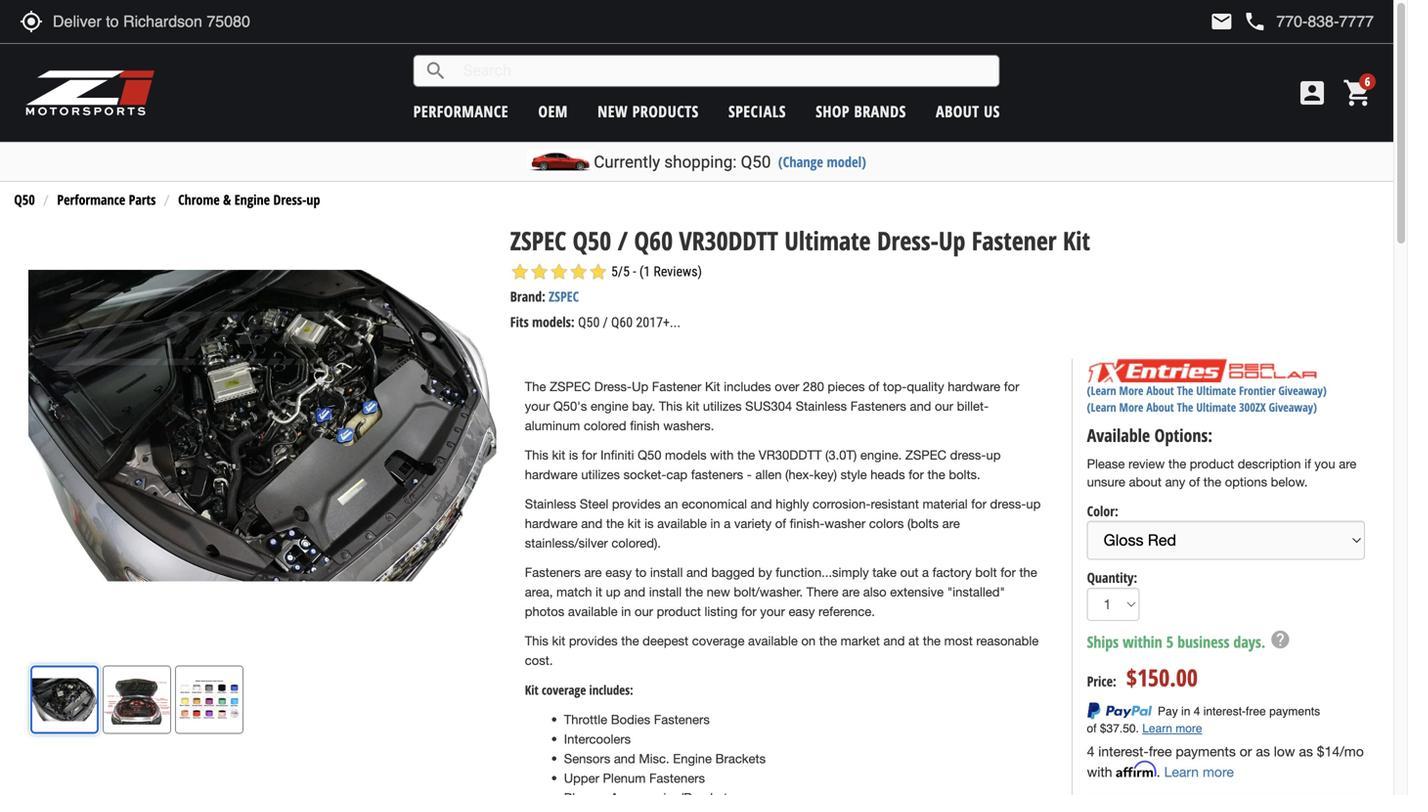 Task type: vqa. For each thing, say whether or not it's contained in the screenshot.
below.
yes



Task type: describe. For each thing, give the bounding box(es) containing it.
affirm
[[1116, 761, 1157, 778]]

zspec inside the 'this kit is for infiniti q50 models with the vr30ddtt (3.0t) engine. zspec dress-up hardware utilizes socket-cap fasteners - allen (hex-key) style heads for the bolts.'
[[906, 448, 947, 463]]

1 vertical spatial ultimate
[[1196, 382, 1236, 399]]

1 (learn from the top
[[1087, 382, 1116, 399]]

business
[[1178, 631, 1230, 652]]

steel
[[580, 497, 609, 512]]

available inside this kit provides the deepest coverage available on the market and at the most reasonable cost.
[[748, 633, 798, 649]]

and left bagged
[[686, 565, 708, 580]]

options:
[[1155, 423, 1213, 447]]

dress- inside zspec q50 / q60 vr30ddtt ultimate dress-up fastener kit star star star star star 5/5 - (1 reviews) brand: zspec fits models: q50 / q60 2017+...
[[877, 223, 939, 258]]

about
[[1129, 475, 1162, 490]]

kit inside the zspec dress-up fastener kit includes over 280 pieces of top-quality hardware for your q50's engine bay. this kit utilizes sus304 stainless fasteners and our billet- aluminum colored finish washers.
[[686, 399, 699, 414]]

this kit is for infiniti q50 models with the vr30ddtt (3.0t) engine. zspec dress-up hardware utilizes socket-cap fasteners - allen (hex-key) style heads for the bolts.
[[525, 448, 1001, 482]]

2 (learn from the top
[[1087, 399, 1116, 415]]

our inside fasteners are easy to install and bagged by function...simply take out a factory bolt for the area, match it up and install the new bolt/washer. there are also extensive "installed" photos available in our product listing for your easy reference.
[[635, 604, 653, 619]]

learn more link
[[1164, 764, 1234, 780]]

unsure
[[1087, 475, 1126, 490]]

shopping_cart link
[[1338, 77, 1374, 109]]

the up the -
[[737, 448, 755, 463]]

finish-
[[790, 516, 825, 531]]

payments
[[1176, 743, 1236, 759]]

performance parts
[[57, 190, 156, 209]]

0 horizontal spatial coverage
[[542, 681, 586, 699]]

2 as from the left
[[1299, 743, 1313, 759]]

low
[[1274, 743, 1295, 759]]

highly
[[776, 497, 809, 512]]

by
[[758, 565, 772, 580]]

new inside fasteners are easy to install and bagged by function...simply take out a factory bolt for the area, match it up and install the new bolt/washer. there are also extensive "installed" photos available in our product listing for your easy reference.
[[707, 585, 730, 600]]

fasteners up misc.
[[654, 712, 710, 727]]

shop
[[816, 101, 850, 122]]

any
[[1165, 475, 1186, 490]]

in inside stainless steel provides an economical and highly corrosion-resistant material for dress-up hardware and the kit is available in a variety of finish-washer colors (bolts are stainless/silver colored).
[[711, 516, 720, 531]]

utilizes inside the zspec dress-up fastener kit includes over 280 pieces of top-quality hardware for your q50's engine bay. this kit utilizes sus304 stainless fasteners and our billet- aluminum colored finish washers.
[[703, 399, 742, 414]]

price: $150.00
[[1087, 662, 1198, 693]]

the up deepest
[[685, 585, 703, 600]]

kit inside the 'this kit is for infiniti q50 models with the vr30ddtt (3.0t) engine. zspec dress-up hardware utilizes socket-cap fasteners - allen (hex-key) style heads for the bolts.'
[[552, 448, 565, 463]]

fasteners are easy to install and bagged by function...simply take out a factory bolt for the area, match it up and install the new bolt/washer. there are also extensive "installed" photos available in our product listing for your easy reference.
[[525, 565, 1037, 619]]

2 vertical spatial about
[[1147, 399, 1174, 415]]

photos
[[525, 604, 565, 619]]

brands
[[854, 101, 906, 122]]

the right on
[[819, 633, 837, 649]]

match
[[557, 585, 592, 600]]

available
[[1087, 423, 1150, 447]]

the down (learn more about the ultimate frontier giveaway) link
[[1177, 399, 1194, 415]]

help
[[1270, 629, 1291, 650]]

up inside the 'this kit is for infiniti q50 models with the vr30ddtt (3.0t) engine. zspec dress-up hardware utilizes socket-cap fasteners - allen (hex-key) style heads for the bolts.'
[[986, 448, 1001, 463]]

fasteners inside the zspec dress-up fastener kit includes over 280 pieces of top-quality hardware for your q50's engine bay. this kit utilizes sus304 stainless fasteners and our billet- aluminum colored finish washers.
[[851, 399, 906, 414]]

0 horizontal spatial /
[[603, 315, 608, 331]]

shop brands link
[[816, 101, 906, 122]]

reasonable
[[976, 633, 1039, 649]]

2 vertical spatial ultimate
[[1196, 399, 1236, 415]]

shop brands
[[816, 101, 906, 122]]

0 vertical spatial install
[[650, 565, 683, 580]]

bagged
[[711, 565, 755, 580]]

infiniti
[[601, 448, 634, 463]]

1 more from the top
[[1119, 382, 1144, 399]]

new products link
[[598, 101, 699, 122]]

1 vertical spatial about
[[1147, 382, 1174, 399]]

for inside stainless steel provides an economical and highly corrosion-resistant material for dress-up hardware and the kit is available in a variety of finish-washer colors (bolts are stainless/silver colored).
[[971, 497, 987, 512]]

throttle bodies fasteners intercoolers sensors and misc. engine brackets upper plenum fasteners
[[564, 712, 766, 786]]

billet-
[[957, 399, 989, 414]]

a inside fasteners are easy to install and bagged by function...simply take out a factory bolt for the area, match it up and install the new bolt/washer. there are also extensive "installed" photos available in our product listing for your easy reference.
[[922, 565, 929, 580]]

ships within 5 business days. help
[[1087, 629, 1291, 652]]

review
[[1129, 456, 1165, 472]]

function...simply
[[776, 565, 869, 580]]

the right bolt
[[1019, 565, 1037, 580]]

up right the &
[[306, 190, 320, 209]]

most
[[944, 633, 973, 649]]

phone
[[1243, 10, 1267, 33]]

for left infiniti
[[582, 448, 597, 463]]

hardware for the zspec dress-up fastener kit includes over 280 pieces of top-quality hardware for your q50's engine bay. this kit utilizes sus304 stainless fasteners and our billet- aluminum colored finish washers.
[[948, 379, 1001, 394]]

oem link
[[538, 101, 568, 122]]

/mo
[[1340, 743, 1364, 759]]

kit inside the zspec dress-up fastener kit includes over 280 pieces of top-quality hardware for your q50's engine bay. this kit utilizes sus304 stainless fasteners and our billet- aluminum colored finish washers.
[[705, 379, 720, 394]]

there
[[807, 585, 839, 600]]

4
[[1087, 743, 1095, 759]]

price:
[[1087, 672, 1117, 690]]

the left deepest
[[621, 633, 639, 649]]

factory
[[933, 565, 972, 580]]

top-
[[883, 379, 907, 394]]

free
[[1149, 743, 1172, 759]]

.
[[1157, 764, 1161, 780]]

stainless/silver
[[525, 536, 608, 551]]

or
[[1240, 743, 1252, 759]]

stainless inside the zspec dress-up fastener kit includes over 280 pieces of top-quality hardware for your q50's engine bay. this kit utilizes sus304 stainless fasteners and our billet- aluminum colored finish washers.
[[796, 399, 847, 414]]

more
[[1203, 764, 1234, 780]]

performance parts link
[[57, 190, 156, 209]]

zspec q50 / q60 vr30ddtt ultimate dress-up fastener kit star star star star star 5/5 - (1 reviews) brand: zspec fits models: q50 / q60 2017+...
[[510, 223, 1090, 331]]

and up variety
[[751, 497, 772, 512]]

coverage inside this kit provides the deepest coverage available on the market and at the most reasonable cost.
[[692, 633, 745, 649]]

$150.00
[[1126, 662, 1198, 693]]

of inside the zspec dress-up fastener kit includes over 280 pieces of top-quality hardware for your q50's engine bay. this kit utilizes sus304 stainless fasteners and our billet- aluminum colored finish washers.
[[869, 379, 880, 394]]

account_box link
[[1292, 77, 1333, 109]]

throttle
[[564, 712, 607, 727]]

and down steel
[[581, 516, 603, 531]]

deepest
[[643, 633, 689, 649]]

-
[[747, 467, 752, 482]]

with inside the 'this kit is for infiniti q50 models with the vr30ddtt (3.0t) engine. zspec dress-up hardware utilizes socket-cap fasteners - allen (hex-key) style heads for the bolts.'
[[710, 448, 734, 463]]

the up any
[[1169, 456, 1186, 472]]

model)
[[827, 152, 866, 171]]

interest-
[[1099, 743, 1149, 759]]

learn
[[1164, 764, 1199, 780]]

fasteners
[[691, 467, 743, 482]]

0 vertical spatial giveaway)
[[1279, 382, 1327, 399]]

provides for steel
[[612, 497, 661, 512]]

please
[[1087, 456, 1125, 472]]

at
[[909, 633, 919, 649]]

finish
[[630, 418, 660, 433]]

1 vertical spatial q60
[[611, 315, 633, 331]]

the up (learn more about the ultimate 300zx giveaway) link
[[1177, 382, 1194, 399]]

within
[[1123, 631, 1163, 652]]

cap
[[666, 467, 688, 482]]

ultimate inside zspec q50 / q60 vr30ddtt ultimate dress-up fastener kit star star star star star 5/5 - (1 reviews) brand: zspec fits models: q50 / q60 2017+...
[[785, 223, 871, 258]]

with inside /mo with
[[1087, 764, 1112, 780]]

listing
[[705, 604, 738, 619]]

4 interest-free payments or as low as $14
[[1087, 743, 1340, 759]]

zspec link
[[549, 287, 579, 306]]

4 star from the left
[[569, 262, 589, 282]]

the left options
[[1204, 475, 1222, 490]]

allen
[[755, 467, 782, 482]]

if
[[1305, 456, 1311, 472]]

up inside stainless steel provides an economical and highly corrosion-resistant material for dress-up hardware and the kit is available in a variety of finish-washer colors (bolts are stainless/silver colored).
[[1026, 497, 1041, 512]]

fasteners down misc.
[[649, 771, 705, 786]]

bolt/washer.
[[734, 585, 803, 600]]

for right bolt
[[1001, 565, 1016, 580]]

the right 'at'
[[923, 633, 941, 649]]

over
[[775, 379, 800, 394]]

affirm . learn more
[[1116, 761, 1234, 780]]

0 vertical spatial q60
[[634, 223, 673, 258]]

dress- inside stainless steel provides an economical and highly corrosion-resistant material for dress-up hardware and the kit is available in a variety of finish-washer colors (bolts are stainless/silver colored).
[[990, 497, 1026, 512]]

models:
[[532, 313, 575, 331]]

0 horizontal spatial engine
[[234, 190, 270, 209]]

q50 inside the 'this kit is for infiniti q50 models with the vr30ddtt (3.0t) engine. zspec dress-up hardware utilizes socket-cap fasteners - allen (hex-key) style heads for the bolts.'
[[638, 448, 662, 463]]

1 horizontal spatial easy
[[789, 604, 815, 619]]

zspec up brand:
[[510, 223, 566, 258]]

are inside (learn more about the ultimate frontier giveaway) (learn more about the ultimate 300zx giveaway) available options: please review the product description if you are unsure about any of the options below.
[[1339, 456, 1357, 472]]

phone link
[[1243, 10, 1374, 33]]



Task type: locate. For each thing, give the bounding box(es) containing it.
1 vertical spatial engine
[[673, 751, 712, 766]]

available inside fasteners are easy to install and bagged by function...simply take out a factory bolt for the area, match it up and install the new bolt/washer. there are also extensive "installed" photos available in our product listing for your easy reference.
[[568, 604, 618, 619]]

0 vertical spatial about
[[936, 101, 980, 122]]

plenum
[[603, 771, 646, 786]]

0 horizontal spatial our
[[635, 604, 653, 619]]

$14
[[1317, 743, 1340, 759]]

ultimate up (learn more about the ultimate 300zx giveaway) link
[[1196, 382, 1236, 399]]

your down bolt/washer.
[[760, 604, 785, 619]]

1 horizontal spatial our
[[935, 399, 954, 414]]

dress- inside the 'this kit is for infiniti q50 models with the vr30ddtt (3.0t) engine. zspec dress-up hardware utilizes socket-cap fasteners - allen (hex-key) style heads for the bolts.'
[[950, 448, 986, 463]]

about us link
[[936, 101, 1000, 122]]

out
[[900, 565, 919, 580]]

vr30ddtt up (hex-
[[759, 448, 822, 463]]

0 vertical spatial new
[[598, 101, 628, 122]]

this up cost.
[[525, 633, 549, 649]]

up down billet-
[[986, 448, 1001, 463]]

bodies
[[611, 712, 650, 727]]

this inside the 'this kit is for infiniti q50 models with the vr30ddtt (3.0t) engine. zspec dress-up hardware utilizes socket-cap fasteners - allen (hex-key) style heads for the bolts.'
[[525, 448, 549, 463]]

300zx
[[1239, 399, 1266, 415]]

vr30ddtt inside the 'this kit is for infiniti q50 models with the vr30ddtt (3.0t) engine. zspec dress-up hardware utilizes socket-cap fasteners - allen (hex-key) style heads for the bolts.'
[[759, 448, 822, 463]]

3 star from the left
[[549, 262, 569, 282]]

1 as from the left
[[1256, 743, 1270, 759]]

available inside stainless steel provides an economical and highly corrosion-resistant material for dress-up hardware and the kit is available in a variety of finish-washer colors (bolts are stainless/silver colored).
[[657, 516, 707, 531]]

0 horizontal spatial utilizes
[[581, 467, 620, 482]]

dress- up the bolts.
[[950, 448, 986, 463]]

our up deepest
[[635, 604, 653, 619]]

for down bolt/washer.
[[741, 604, 757, 619]]

is inside the 'this kit is for infiniti q50 models with the vr30ddtt (3.0t) engine. zspec dress-up hardware utilizes socket-cap fasteners - allen (hex-key) style heads for the bolts.'
[[569, 448, 578, 463]]

new products
[[598, 101, 699, 122]]

below.
[[1271, 475, 1308, 490]]

hardware
[[948, 379, 1001, 394], [525, 467, 578, 482], [525, 516, 578, 531]]

kit inside zspec q50 / q60 vr30ddtt ultimate dress-up fastener kit star star star star star 5/5 - (1 reviews) brand: zspec fits models: q50 / q60 2017+...
[[1063, 223, 1090, 258]]

0 vertical spatial is
[[569, 448, 578, 463]]

your inside fasteners are easy to install and bagged by function...simply take out a factory bolt for the area, match it up and install the new bolt/washer. there are also extensive "installed" photos available in our product listing for your easy reference.
[[760, 604, 785, 619]]

market
[[841, 633, 880, 649]]

0 vertical spatial stainless
[[796, 399, 847, 414]]

hardware inside the 'this kit is for infiniti q50 models with the vr30ddtt (3.0t) engine. zspec dress-up hardware utilizes socket-cap fasteners - allen (hex-key) style heads for the bolts.'
[[525, 467, 578, 482]]

0 horizontal spatial a
[[724, 516, 731, 531]]

2 vertical spatial available
[[748, 633, 798, 649]]

available down it
[[568, 604, 618, 619]]

our down quality
[[935, 399, 954, 414]]

/ right models:
[[603, 315, 608, 331]]

2 vertical spatial of
[[775, 516, 786, 531]]

(3.0t)
[[825, 448, 857, 463]]

hardware inside the zspec dress-up fastener kit includes over 280 pieces of top-quality hardware for your q50's engine bay. this kit utilizes sus304 stainless fasteners and our billet- aluminum colored finish washers.
[[948, 379, 1001, 394]]

fasteners inside fasteners are easy to install and bagged by function...simply take out a factory bolt for the area, match it up and install the new bolt/washer. there are also extensive "installed" photos available in our product listing for your easy reference.
[[525, 565, 581, 580]]

1 vertical spatial our
[[635, 604, 653, 619]]

hardware up billet-
[[948, 379, 1001, 394]]

available left on
[[748, 633, 798, 649]]

1 horizontal spatial fastener
[[972, 223, 1057, 258]]

available
[[657, 516, 707, 531], [568, 604, 618, 619], [748, 633, 798, 649]]

are inside stainless steel provides an economical and highly corrosion-resistant material for dress-up hardware and the kit is available in a variety of finish-washer colors (bolts are stainless/silver colored).
[[942, 516, 960, 531]]

kit inside this kit provides the deepest coverage available on the market and at the most reasonable cost.
[[552, 633, 565, 649]]

1 vertical spatial product
[[657, 604, 701, 619]]

up
[[306, 190, 320, 209], [986, 448, 1001, 463], [1026, 497, 1041, 512], [606, 585, 621, 600]]

of left top-
[[869, 379, 880, 394]]

this down aluminum
[[525, 448, 549, 463]]

fasteners down top-
[[851, 399, 906, 414]]

of right any
[[1189, 475, 1200, 490]]

0 horizontal spatial is
[[569, 448, 578, 463]]

economical
[[682, 497, 747, 512]]

up right it
[[606, 585, 621, 600]]

days.
[[1234, 631, 1266, 652]]

1 vertical spatial in
[[621, 604, 631, 619]]

provides inside stainless steel provides an economical and highly corrosion-resistant material for dress-up hardware and the kit is available in a variety of finish-washer colors (bolts are stainless/silver colored).
[[612, 497, 661, 512]]

1 horizontal spatial of
[[869, 379, 880, 394]]

with down 4
[[1087, 764, 1112, 780]]

oem
[[538, 101, 568, 122]]

area,
[[525, 585, 553, 600]]

giveaway) right frontier
[[1279, 382, 1327, 399]]

product inside fasteners are easy to install and bagged by function...simply take out a factory bolt for the area, match it up and install the new bolt/washer. there are also extensive "installed" photos available in our product listing for your easy reference.
[[657, 604, 701, 619]]

coverage up throttle
[[542, 681, 586, 699]]

0 horizontal spatial dress-
[[950, 448, 986, 463]]

1 horizontal spatial utilizes
[[703, 399, 742, 414]]

of down highly
[[775, 516, 786, 531]]

colored
[[584, 418, 626, 433]]

kit up colored).
[[628, 516, 641, 531]]

about
[[936, 101, 980, 122], [1147, 382, 1174, 399], [1147, 399, 1174, 415]]

1 vertical spatial kit
[[705, 379, 720, 394]]

install
[[650, 565, 683, 580], [649, 585, 682, 600]]

in down the economical
[[711, 516, 720, 531]]

utilizes inside the 'this kit is for infiniti q50 models with the vr30ddtt (3.0t) engine. zspec dress-up hardware utilizes socket-cap fasteners - allen (hex-key) style heads for the bolts.'
[[581, 467, 620, 482]]

q60 left '2017+...'
[[611, 315, 633, 331]]

1 horizontal spatial dress-
[[594, 379, 632, 394]]

0 vertical spatial provides
[[612, 497, 661, 512]]

of inside stainless steel provides an economical and highly corrosion-resistant material for dress-up hardware and the kit is available in a variety of finish-washer colors (bolts are stainless/silver colored).
[[775, 516, 786, 531]]

1 vertical spatial stainless
[[525, 497, 576, 512]]

easy left "to"
[[605, 565, 632, 580]]

0 horizontal spatial product
[[657, 604, 701, 619]]

your inside the zspec dress-up fastener kit includes over 280 pieces of top-quality hardware for your q50's engine bay. this kit utilizes sus304 stainless fasteners and our billet- aluminum colored finish washers.
[[525, 399, 550, 414]]

0 horizontal spatial with
[[710, 448, 734, 463]]

0 vertical spatial available
[[657, 516, 707, 531]]

1 vertical spatial install
[[649, 585, 682, 600]]

1 vertical spatial up
[[632, 379, 649, 394]]

brackets
[[715, 751, 766, 766]]

5
[[1166, 631, 1174, 652]]

1 vertical spatial new
[[707, 585, 730, 600]]

0 vertical spatial with
[[710, 448, 734, 463]]

for down the bolts.
[[971, 497, 987, 512]]

and down "to"
[[624, 585, 646, 600]]

for right heads
[[909, 467, 924, 482]]

0 vertical spatial of
[[869, 379, 880, 394]]

kit up cost.
[[552, 633, 565, 649]]

2 vertical spatial dress-
[[594, 379, 632, 394]]

in down colored).
[[621, 604, 631, 619]]

with
[[710, 448, 734, 463], [1087, 764, 1112, 780]]

are right you
[[1339, 456, 1357, 472]]

fastener inside zspec q50 / q60 vr30ddtt ultimate dress-up fastener kit star star star star star 5/5 - (1 reviews) brand: zspec fits models: q50 / q60 2017+...
[[972, 223, 1057, 258]]

as right low
[[1299, 743, 1313, 759]]

1 horizontal spatial with
[[1087, 764, 1112, 780]]

install up deepest
[[649, 585, 682, 600]]

product up options
[[1190, 456, 1234, 472]]

and down quality
[[910, 399, 931, 414]]

2 horizontal spatial of
[[1189, 475, 1200, 490]]

hardware inside stainless steel provides an economical and highly corrosion-resistant material for dress-up hardware and the kit is available in a variety of finish-washer colors (bolts are stainless/silver colored).
[[525, 516, 578, 531]]

Search search field
[[448, 56, 999, 86]]

0 horizontal spatial of
[[775, 516, 786, 531]]

and inside throttle bodies fasteners intercoolers sensors and misc. engine brackets upper plenum fasteners
[[614, 751, 635, 766]]

1 vertical spatial fastener
[[652, 379, 702, 394]]

0 vertical spatial easy
[[605, 565, 632, 580]]

our inside the zspec dress-up fastener kit includes over 280 pieces of top-quality hardware for your q50's engine bay. this kit utilizes sus304 stainless fasteners and our billet- aluminum colored finish washers.
[[935, 399, 954, 414]]

provides
[[612, 497, 661, 512], [569, 633, 618, 649]]

1 horizontal spatial up
[[939, 223, 966, 258]]

new up currently
[[598, 101, 628, 122]]

2 horizontal spatial available
[[748, 633, 798, 649]]

this inside the zspec dress-up fastener kit includes over 280 pieces of top-quality hardware for your q50's engine bay. this kit utilizes sus304 stainless fasteners and our billet- aluminum colored finish washers.
[[659, 399, 683, 414]]

1 horizontal spatial is
[[645, 516, 654, 531]]

this kit provides the deepest coverage available on the market and at the most reasonable cost.
[[525, 633, 1039, 668]]

for inside the zspec dress-up fastener kit includes over 280 pieces of top-quality hardware for your q50's engine bay. this kit utilizes sus304 stainless fasteners and our billet- aluminum colored finish washers.
[[1004, 379, 1019, 394]]

specials
[[729, 101, 786, 122]]

up inside fasteners are easy to install and bagged by function...simply take out a factory bolt for the area, match it up and install the new bolt/washer. there are also extensive "installed" photos available in our product listing for your easy reference.
[[606, 585, 621, 600]]

colors
[[869, 516, 904, 531]]

1 vertical spatial a
[[922, 565, 929, 580]]

a
[[724, 516, 731, 531], [922, 565, 929, 580]]

the down steel
[[606, 516, 624, 531]]

0 horizontal spatial q60
[[611, 315, 633, 331]]

2 vertical spatial this
[[525, 633, 549, 649]]

0 horizontal spatial your
[[525, 399, 550, 414]]

1 horizontal spatial as
[[1299, 743, 1313, 759]]

(learn more about the ultimate 300zx giveaway) link
[[1087, 399, 1317, 415]]

and inside this kit provides the deepest coverage available on the market and at the most reasonable cost.
[[884, 633, 905, 649]]

the left the bolts.
[[928, 467, 945, 482]]

q50 left performance
[[14, 190, 35, 209]]

pieces
[[828, 379, 865, 394]]

hardware for stainless steel provides an economical and highly corrosion-resistant material for dress-up hardware and the kit is available in a variety of finish-washer colors (bolts are stainless/silver colored).
[[525, 516, 578, 531]]

in inside fasteners are easy to install and bagged by function...simply take out a factory bolt for the area, match it up and install the new bolt/washer. there are also extensive "installed" photos available in our product listing for your easy reference.
[[621, 604, 631, 619]]

the inside the zspec dress-up fastener kit includes over 280 pieces of top-quality hardware for your q50's engine bay. this kit utilizes sus304 stainless fasteners and our billet- aluminum colored finish washers.
[[525, 379, 546, 394]]

1 horizontal spatial a
[[922, 565, 929, 580]]

this up washers.
[[659, 399, 683, 414]]

1 horizontal spatial q60
[[634, 223, 673, 258]]

vr30ddtt inside zspec q50 / q60 vr30ddtt ultimate dress-up fastener kit star star star star star 5/5 - (1 reviews) brand: zspec fits models: q50 / q60 2017+...
[[679, 223, 778, 258]]

q60
[[634, 223, 673, 258], [611, 315, 633, 331]]

includes:
[[589, 681, 633, 699]]

as
[[1256, 743, 1270, 759], [1299, 743, 1313, 759]]

0 vertical spatial a
[[724, 516, 731, 531]]

and inside the zspec dress-up fastener kit includes over 280 pieces of top-quality hardware for your q50's engine bay. this kit utilizes sus304 stainless fasteners and our billet- aluminum colored finish washers.
[[910, 399, 931, 414]]

dress- inside the zspec dress-up fastener kit includes over 280 pieces of top-quality hardware for your q50's engine bay. this kit utilizes sus304 stainless fasteners and our billet- aluminum colored finish washers.
[[594, 379, 632, 394]]

engine right misc.
[[673, 751, 712, 766]]

1 vertical spatial hardware
[[525, 467, 578, 482]]

chrome & engine dress-up link
[[178, 190, 320, 209]]

1 horizontal spatial in
[[711, 516, 720, 531]]

/ up 5/5 -
[[618, 223, 628, 258]]

"installed"
[[947, 585, 1005, 600]]

1 vertical spatial coverage
[[542, 681, 586, 699]]

z1 motorsports logo image
[[24, 68, 156, 117]]

0 vertical spatial product
[[1190, 456, 1234, 472]]

performance
[[57, 190, 125, 209]]

of
[[869, 379, 880, 394], [1189, 475, 1200, 490], [775, 516, 786, 531]]

1 horizontal spatial /
[[618, 223, 628, 258]]

is down aluminum
[[569, 448, 578, 463]]

corrosion-
[[813, 497, 871, 512]]

(learn more about the ultimate frontier giveaway) (learn more about the ultimate 300zx giveaway) available options: please review the product description if you are unsure about any of the options below.
[[1087, 382, 1357, 490]]

with up fasteners
[[710, 448, 734, 463]]

on
[[801, 633, 816, 649]]

(learn more about the ultimate frontier giveaway) link
[[1087, 382, 1327, 399]]

0 vertical spatial fastener
[[972, 223, 1057, 258]]

0 vertical spatial this
[[659, 399, 683, 414]]

product inside (learn more about the ultimate frontier giveaway) (learn more about the ultimate 300zx giveaway) available options: please review the product description if you are unsure about any of the options below.
[[1190, 456, 1234, 472]]

1 horizontal spatial stainless
[[796, 399, 847, 414]]

zspec up the q50's
[[550, 379, 591, 394]]

fastener inside the zspec dress-up fastener kit includes over 280 pieces of top-quality hardware for your q50's engine bay. this kit utilizes sus304 stainless fasteners and our billet- aluminum colored finish washers.
[[652, 379, 702, 394]]

options
[[1225, 475, 1268, 490]]

provides down it
[[569, 633, 618, 649]]

also
[[863, 585, 887, 600]]

search
[[424, 59, 448, 83]]

kit up washers.
[[686, 399, 699, 414]]

and up plenum
[[614, 751, 635, 766]]

1 vertical spatial available
[[568, 604, 618, 619]]

zspec up models:
[[549, 287, 579, 306]]

2 vertical spatial hardware
[[525, 516, 578, 531]]

utilizes down includes
[[703, 399, 742, 414]]

bay.
[[632, 399, 655, 414]]

(hex-
[[785, 467, 814, 482]]

fasteners up area,
[[525, 565, 581, 580]]

in
[[711, 516, 720, 531], [621, 604, 631, 619]]

style
[[841, 467, 867, 482]]

1 horizontal spatial new
[[707, 585, 730, 600]]

are up 'reference.'
[[842, 585, 860, 600]]

are down the material
[[942, 516, 960, 531]]

up inside the zspec dress-up fastener kit includes over 280 pieces of top-quality hardware for your q50's engine bay. this kit utilizes sus304 stainless fasteners and our billet- aluminum colored finish washers.
[[632, 379, 649, 394]]

kit inside stainless steel provides an economical and highly corrosion-resistant material for dress-up hardware and the kit is available in a variety of finish-washer colors (bolts are stainless/silver colored).
[[628, 516, 641, 531]]

/
[[618, 223, 628, 258], [603, 315, 608, 331]]

1 vertical spatial dress-
[[990, 497, 1026, 512]]

1 vertical spatial is
[[645, 516, 654, 531]]

utilizes down infiniti
[[581, 467, 620, 482]]

0 vertical spatial ultimate
[[785, 223, 871, 258]]

hardware up stainless/silver
[[525, 516, 578, 531]]

shopping_cart
[[1343, 77, 1374, 109]]

0 horizontal spatial dress-
[[273, 190, 306, 209]]

up left color:
[[1026, 497, 1041, 512]]

and
[[910, 399, 931, 414], [751, 497, 772, 512], [581, 516, 603, 531], [686, 565, 708, 580], [624, 585, 646, 600], [884, 633, 905, 649], [614, 751, 635, 766]]

q50 up 5/5 -
[[573, 223, 611, 258]]

2 more from the top
[[1119, 399, 1144, 415]]

&
[[223, 190, 231, 209]]

1 horizontal spatial your
[[760, 604, 785, 619]]

the
[[525, 379, 546, 394], [1177, 382, 1194, 399], [1177, 399, 1194, 415]]

available down the 'an'
[[657, 516, 707, 531]]

0 horizontal spatial new
[[598, 101, 628, 122]]

/mo with
[[1087, 743, 1364, 780]]

new up listing
[[707, 585, 730, 600]]

frontier
[[1239, 382, 1276, 399]]

0 horizontal spatial available
[[568, 604, 618, 619]]

about up (learn more about the ultimate 300zx giveaway) link
[[1147, 382, 1174, 399]]

stainless inside stainless steel provides an economical and highly corrosion-resistant material for dress-up hardware and the kit is available in a variety of finish-washer colors (bolts are stainless/silver colored).
[[525, 497, 576, 512]]

1 vertical spatial with
[[1087, 764, 1112, 780]]

key)
[[814, 467, 837, 482]]

ultimate down (change model) link
[[785, 223, 871, 258]]

washer
[[825, 516, 866, 531]]

q50 link
[[14, 190, 35, 209]]

1 horizontal spatial dress-
[[990, 497, 1026, 512]]

1 horizontal spatial engine
[[673, 751, 712, 766]]

color:
[[1087, 502, 1119, 520]]

0 horizontal spatial easy
[[605, 565, 632, 580]]

chrome
[[178, 190, 220, 209]]

0 vertical spatial dress-
[[273, 190, 306, 209]]

280
[[803, 379, 824, 394]]

is inside stainless steel provides an economical and highly corrosion-resistant material for dress-up hardware and the kit is available in a variety of finish-washer colors (bolts are stainless/silver colored).
[[645, 516, 654, 531]]

0 vertical spatial utilizes
[[703, 399, 742, 414]]

up inside zspec q50 / q60 vr30ddtt ultimate dress-up fastener kit star star star star star 5/5 - (1 reviews) brand: zspec fits models: q50 / q60 2017+...
[[939, 223, 966, 258]]

0 horizontal spatial fastener
[[652, 379, 702, 394]]

engine right the &
[[234, 190, 270, 209]]

for
[[1004, 379, 1019, 394], [582, 448, 597, 463], [909, 467, 924, 482], [971, 497, 987, 512], [1001, 565, 1016, 580], [741, 604, 757, 619]]

provides for kit
[[569, 633, 618, 649]]

giveaway) down frontier
[[1269, 399, 1317, 415]]

you
[[1315, 456, 1336, 472]]

q50's
[[553, 399, 587, 414]]

take
[[873, 565, 897, 580]]

vr30ddtt down 'currently shopping: q50 (change model)'
[[679, 223, 778, 258]]

and left 'at'
[[884, 633, 905, 649]]

a right out
[[922, 565, 929, 580]]

0 vertical spatial dress-
[[950, 448, 986, 463]]

is
[[569, 448, 578, 463], [645, 516, 654, 531]]

quantity:
[[1087, 568, 1138, 587]]

zspec inside the zspec dress-up fastener kit includes over 280 pieces of top-quality hardware for your q50's engine bay. this kit utilizes sus304 stainless fasteners and our billet- aluminum colored finish washers.
[[550, 379, 591, 394]]

of inside (learn more about the ultimate frontier giveaway) (learn more about the ultimate 300zx giveaway) available options: please review the product description if you are unsure about any of the options below.
[[1189, 475, 1200, 490]]

1 vertical spatial this
[[525, 448, 549, 463]]

sensors
[[564, 751, 610, 766]]

zspec right engine.
[[906, 448, 947, 463]]

1 vertical spatial provides
[[569, 633, 618, 649]]

your up aluminum
[[525, 399, 550, 414]]

1 star from the left
[[510, 262, 530, 282]]

is up colored).
[[645, 516, 654, 531]]

a down the economical
[[724, 516, 731, 531]]

1 horizontal spatial kit
[[705, 379, 720, 394]]

0 vertical spatial vr30ddtt
[[679, 223, 778, 258]]

currently
[[594, 152, 660, 172]]

this inside this kit provides the deepest coverage available on the market and at the most reasonable cost.
[[525, 633, 549, 649]]

2 star from the left
[[530, 262, 549, 282]]

0 vertical spatial our
[[935, 399, 954, 414]]

my_location
[[20, 10, 43, 33]]

ultimate down (learn more about the ultimate frontier giveaway) link
[[1196, 399, 1236, 415]]

1 vertical spatial giveaway)
[[1269, 399, 1317, 415]]

stainless up stainless/silver
[[525, 497, 576, 512]]

1 vertical spatial easy
[[789, 604, 815, 619]]

2 vertical spatial kit
[[525, 681, 539, 699]]

0 horizontal spatial as
[[1256, 743, 1270, 759]]

q50 left (change
[[741, 152, 771, 172]]

easy down there
[[789, 604, 815, 619]]

0 vertical spatial (learn
[[1087, 382, 1116, 399]]

resistant
[[871, 497, 919, 512]]

2 horizontal spatial dress-
[[877, 223, 939, 258]]

provides inside this kit provides the deepest coverage available on the market and at the most reasonable cost.
[[569, 633, 618, 649]]

the up aluminum
[[525, 379, 546, 394]]

utilizes
[[703, 399, 742, 414], [581, 467, 620, 482]]

1 vertical spatial dress-
[[877, 223, 939, 258]]

1 horizontal spatial product
[[1190, 456, 1234, 472]]

for right quality
[[1004, 379, 1019, 394]]

this
[[659, 399, 683, 414], [525, 448, 549, 463], [525, 633, 549, 649]]

the inside stainless steel provides an economical and highly corrosion-resistant material for dress-up hardware and the kit is available in a variety of finish-washer colors (bolts are stainless/silver colored).
[[606, 516, 624, 531]]

coverage down listing
[[692, 633, 745, 649]]

engine inside throttle bodies fasteners intercoolers sensors and misc. engine brackets upper plenum fasteners
[[673, 751, 712, 766]]

0 vertical spatial /
[[618, 223, 628, 258]]

0 vertical spatial in
[[711, 516, 720, 531]]

provides down socket-
[[612, 497, 661, 512]]

kit down aluminum
[[552, 448, 565, 463]]

this for is
[[525, 448, 549, 463]]

upper
[[564, 771, 599, 786]]

1 vertical spatial (learn
[[1087, 399, 1116, 415]]

this for provides
[[525, 633, 549, 649]]

2 horizontal spatial kit
[[1063, 223, 1090, 258]]

q50 right models:
[[578, 315, 600, 331]]

a inside stainless steel provides an economical and highly corrosion-resistant material for dress-up hardware and the kit is available in a variety of finish-washer colors (bolts are stainless/silver colored).
[[724, 516, 731, 531]]

to
[[635, 565, 647, 580]]

are up it
[[584, 565, 602, 580]]

kit coverage includes:
[[525, 681, 633, 699]]

performance link
[[413, 101, 509, 122]]

0 vertical spatial coverage
[[692, 633, 745, 649]]

5 star from the left
[[589, 262, 608, 282]]

1 horizontal spatial available
[[657, 516, 707, 531]]

(change
[[778, 152, 823, 171]]

products
[[632, 101, 699, 122]]



